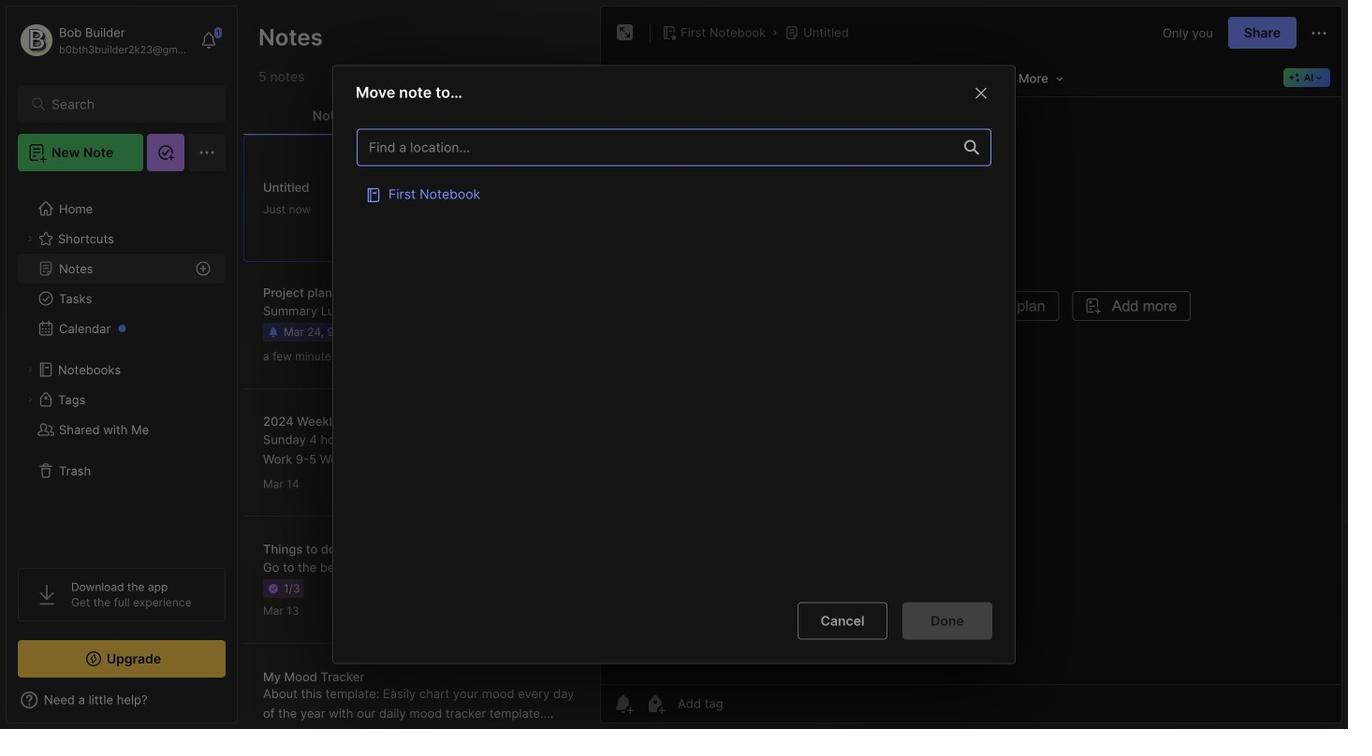 Task type: describe. For each thing, give the bounding box(es) containing it.
note window element
[[600, 6, 1343, 724]]

Find a location… text field
[[358, 132, 953, 163]]

add tag image
[[644, 693, 667, 715]]

Note Editor text field
[[601, 96, 1342, 684]]

font family image
[[872, 66, 957, 90]]

calendar event image
[[670, 65, 697, 91]]

font size image
[[962, 66, 1008, 90]]

expand tags image
[[24, 394, 36, 405]]



Task type: vqa. For each thing, say whether or not it's contained in the screenshot.
the Close image
yes



Task type: locate. For each thing, give the bounding box(es) containing it.
cell
[[357, 176, 992, 213]]

Search text field
[[52, 96, 201, 113]]

task image
[[640, 65, 667, 91]]

cell inside find a location field
[[357, 176, 992, 213]]

none search field inside main element
[[52, 93, 201, 115]]

tab list
[[243, 97, 595, 135]]

tree inside main element
[[7, 183, 237, 552]]

more image
[[1013, 66, 1069, 90]]

None search field
[[52, 93, 201, 115]]

main element
[[0, 0, 243, 729]]

close image
[[970, 82, 993, 105]]

tree
[[7, 183, 237, 552]]

expand note image
[[614, 22, 637, 44]]

Find a location field
[[347, 120, 1001, 588]]

add a reminder image
[[612, 693, 635, 715]]

expand notebooks image
[[24, 364, 36, 375]]



